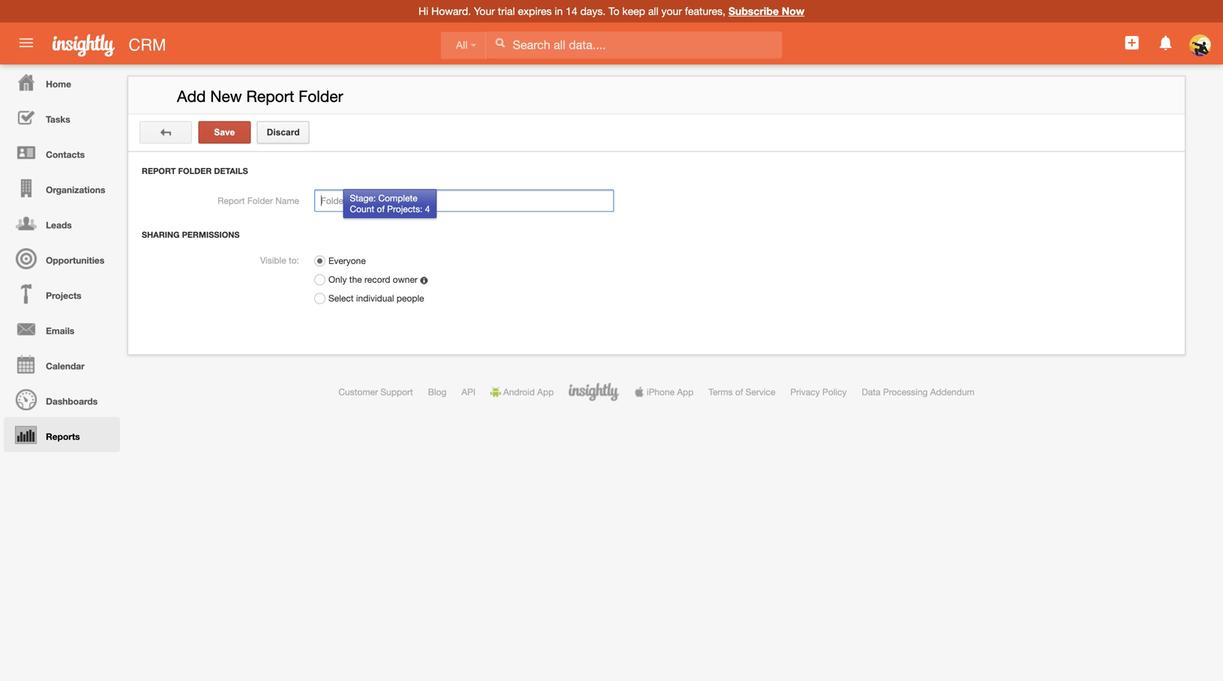 Task type: vqa. For each thing, say whether or not it's contained in the screenshot.
"Add Tasks To Google Calendar"
no



Task type: describe. For each thing, give the bounding box(es) containing it.
api link
[[462, 387, 476, 397]]

projects:
[[387, 204, 423, 214]]

Search all data.... text field
[[487, 31, 783, 58]]

crm
[[129, 35, 166, 54]]

android
[[504, 387, 535, 397]]

hi howard. your trial expires in 14 days. to keep all your features, subscribe now
[[419, 5, 805, 17]]

leads
[[46, 220, 72, 230]]

keep
[[623, 5, 646, 17]]

tasks link
[[4, 100, 120, 135]]

android app link
[[491, 387, 554, 397]]

sharing
[[142, 230, 180, 240]]

new
[[210, 87, 242, 105]]

emails link
[[4, 311, 120, 347]]

discard button
[[257, 121, 310, 144]]

folder for report folder details
[[178, 166, 212, 176]]

stage: complete count of projects: 4
[[350, 193, 430, 214]]

count
[[350, 204, 375, 214]]

iphone app
[[647, 387, 694, 397]]

customer support link
[[339, 387, 413, 397]]

complete
[[379, 193, 418, 203]]

add new report folder
[[177, 87, 343, 105]]

0 vertical spatial report
[[247, 87, 294, 105]]

projects
[[46, 290, 82, 301]]

in
[[555, 5, 563, 17]]

addendum
[[931, 387, 975, 397]]

to:
[[289, 255, 299, 266]]

tasks
[[46, 114, 70, 125]]

report folder name
[[218, 195, 299, 206]]

4
[[425, 204, 430, 214]]

app for android app
[[538, 387, 554, 397]]

add
[[177, 87, 206, 105]]

visible
[[260, 255, 286, 266]]

your
[[662, 5, 682, 17]]

calendar link
[[4, 347, 120, 382]]

details
[[214, 166, 248, 176]]

all
[[456, 39, 468, 51]]

name
[[276, 195, 299, 206]]

projects link
[[4, 276, 120, 311]]

14
[[566, 5, 578, 17]]

report folder details
[[142, 166, 248, 176]]

navigation containing home
[[0, 65, 120, 452]]

subscribe
[[729, 5, 779, 17]]

home
[[46, 79, 71, 89]]

privacy policy
[[791, 387, 847, 397]]

sharing permissions
[[142, 230, 240, 240]]

service
[[746, 387, 776, 397]]

back image
[[161, 127, 171, 138]]

report for report folder details
[[142, 166, 176, 176]]

to
[[609, 5, 620, 17]]

android app
[[504, 387, 554, 397]]

hi
[[419, 5, 429, 17]]

visible to:
[[260, 255, 299, 266]]

people
[[397, 293, 424, 304]]

app for iphone app
[[678, 387, 694, 397]]

1 horizontal spatial of
[[736, 387, 744, 397]]

features,
[[685, 5, 726, 17]]

customer support
[[339, 387, 413, 397]]

privacy policy link
[[791, 387, 847, 397]]

expires
[[518, 5, 552, 17]]

stage:
[[350, 193, 376, 203]]

blog link
[[428, 387, 447, 397]]



Task type: locate. For each thing, give the bounding box(es) containing it.
1 vertical spatial report
[[142, 166, 176, 176]]

this record will only be visible to its creator and administrators. image
[[420, 277, 428, 284]]

1 horizontal spatial app
[[678, 387, 694, 397]]

app right android
[[538, 387, 554, 397]]

save button
[[198, 121, 251, 144]]

calendar
[[46, 361, 85, 371]]

iphone
[[647, 387, 675, 397]]

api
[[462, 387, 476, 397]]

2 horizontal spatial report
[[247, 87, 294, 105]]

folder left name at the top of the page
[[248, 195, 273, 206]]

days.
[[581, 5, 606, 17]]

dashboards
[[46, 396, 98, 407]]

terms
[[709, 387, 733, 397]]

your
[[474, 5, 495, 17]]

0 horizontal spatial folder
[[178, 166, 212, 176]]

howard.
[[432, 5, 471, 17]]

permissions
[[182, 230, 240, 240]]

1 horizontal spatial report
[[218, 195, 245, 206]]

trial
[[498, 5, 515, 17]]

Only the record owner radio
[[314, 274, 326, 285]]

folder up discard
[[299, 87, 343, 105]]

everyone
[[329, 256, 366, 266]]

subscribe now link
[[729, 5, 805, 17]]

0 horizontal spatial of
[[377, 204, 385, 214]]

reports
[[46, 431, 80, 442]]

1 app from the left
[[538, 387, 554, 397]]

app
[[538, 387, 554, 397], [678, 387, 694, 397]]

blog
[[428, 387, 447, 397]]

0 horizontal spatial report
[[142, 166, 176, 176]]

of right count
[[377, 204, 385, 214]]

folder
[[299, 87, 343, 105], [178, 166, 212, 176], [248, 195, 273, 206]]

all link
[[441, 32, 487, 59]]

report down back image
[[142, 166, 176, 176]]

support
[[381, 387, 413, 397]]

data processing addendum link
[[862, 387, 975, 397]]

white image
[[495, 38, 506, 48]]

report for report folder name
[[218, 195, 245, 206]]

record
[[365, 274, 391, 285]]

data processing addendum
[[862, 387, 975, 397]]

home link
[[4, 65, 120, 100]]

select
[[329, 293, 354, 304]]

emails
[[46, 326, 74, 336]]

notifications image
[[1158, 34, 1176, 52]]

organizations
[[46, 185, 105, 195]]

None radio
[[314, 255, 326, 267], [314, 293, 326, 304], [314, 255, 326, 267], [314, 293, 326, 304]]

owner
[[393, 274, 418, 285]]

opportunities link
[[4, 241, 120, 276]]

report
[[247, 87, 294, 105], [142, 166, 176, 176], [218, 195, 245, 206]]

terms of service
[[709, 387, 776, 397]]

reports link
[[4, 417, 120, 452]]

1 vertical spatial folder
[[178, 166, 212, 176]]

all
[[649, 5, 659, 17]]

2 vertical spatial folder
[[248, 195, 273, 206]]

0 vertical spatial folder
[[299, 87, 343, 105]]

2 vertical spatial report
[[218, 195, 245, 206]]

select individual people
[[329, 293, 424, 304]]

Folder Name text field
[[314, 189, 615, 212]]

folder for report folder name
[[248, 195, 273, 206]]

0 horizontal spatial app
[[538, 387, 554, 397]]

customer
[[339, 387, 378, 397]]

opportunities
[[46, 255, 105, 266]]

folder left 'details'
[[178, 166, 212, 176]]

contacts link
[[4, 135, 120, 170]]

only the record owner
[[329, 274, 418, 285]]

of right terms
[[736, 387, 744, 397]]

1 horizontal spatial folder
[[248, 195, 273, 206]]

contacts
[[46, 149, 85, 160]]

the
[[350, 274, 362, 285]]

terms of service link
[[709, 387, 776, 397]]

2 app from the left
[[678, 387, 694, 397]]

data
[[862, 387, 881, 397]]

report down 'details'
[[218, 195, 245, 206]]

processing
[[884, 387, 928, 397]]

0 vertical spatial of
[[377, 204, 385, 214]]

now
[[782, 5, 805, 17]]

dashboards link
[[4, 382, 120, 417]]

app right iphone
[[678, 387, 694, 397]]

privacy
[[791, 387, 820, 397]]

1 vertical spatial of
[[736, 387, 744, 397]]

organizations link
[[4, 170, 120, 206]]

individual
[[356, 293, 394, 304]]

policy
[[823, 387, 847, 397]]

only
[[329, 274, 347, 285]]

save
[[214, 127, 235, 137]]

discard
[[267, 127, 300, 137]]

report up discard
[[247, 87, 294, 105]]

of inside stage: complete count of projects: 4
[[377, 204, 385, 214]]

iphone app link
[[634, 387, 694, 397]]

2 horizontal spatial folder
[[299, 87, 343, 105]]

navigation
[[0, 65, 120, 452]]

leads link
[[4, 206, 120, 241]]



